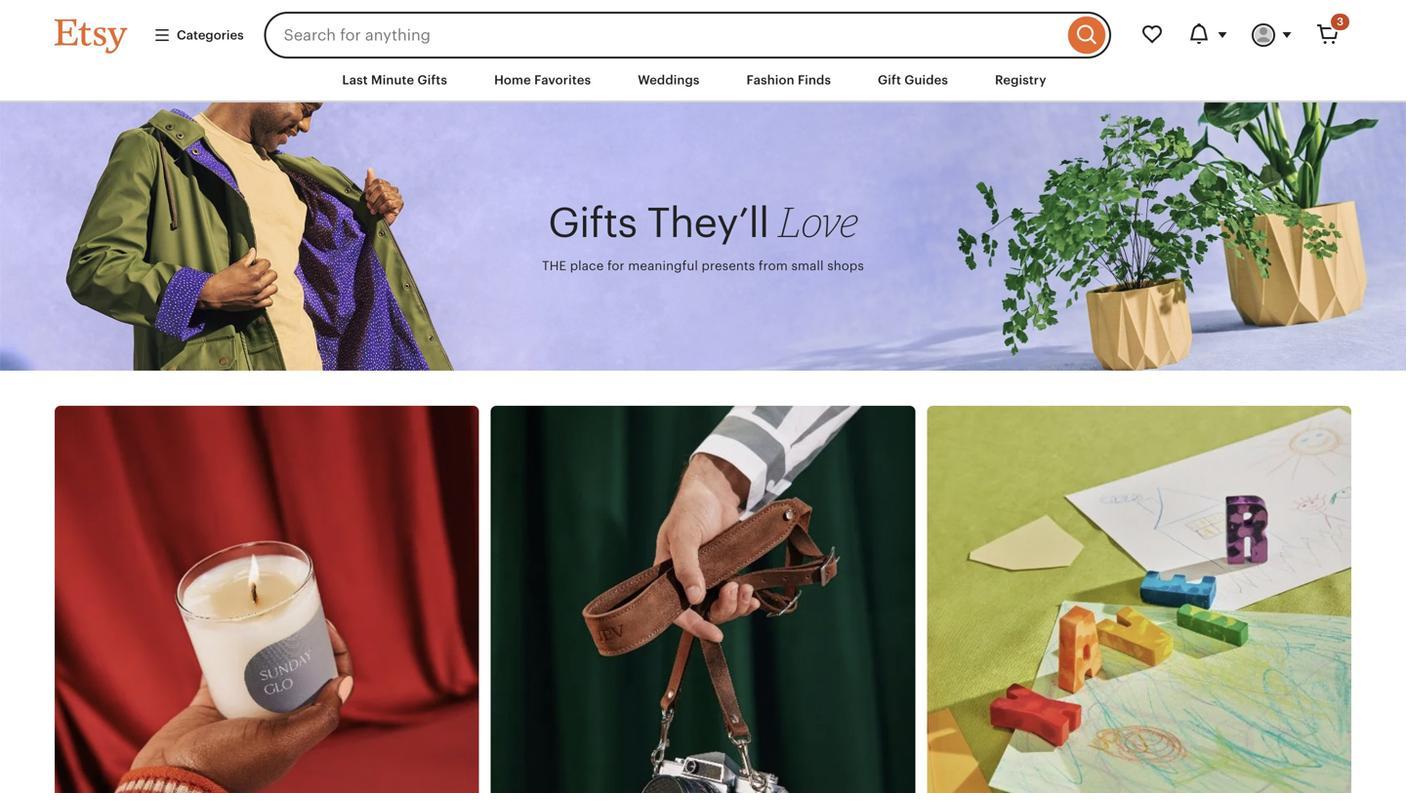 Task type: describe. For each thing, give the bounding box(es) containing it.
last minute gifts
[[342, 73, 447, 87]]

3
[[1337, 16, 1344, 28]]

gift
[[878, 73, 901, 87]]

gifts they'll love
[[548, 197, 858, 247]]

the
[[542, 259, 567, 274]]

registry
[[995, 73, 1047, 87]]

presents
[[702, 259, 755, 274]]

weddings
[[638, 73, 700, 87]]

gift guides
[[878, 73, 948, 87]]

fashion finds link
[[732, 63, 846, 98]]

guides
[[905, 73, 948, 87]]

gifts inside menu bar
[[418, 73, 447, 87]]

home favorites link
[[480, 63, 606, 98]]

last minute gifts link
[[328, 63, 462, 98]]

none search field inside categories banner
[[264, 12, 1111, 59]]



Task type: locate. For each thing, give the bounding box(es) containing it.
registry link
[[981, 63, 1061, 98]]

they'll
[[647, 200, 769, 246]]

3 link
[[1305, 12, 1352, 59]]

meaningful
[[628, 259, 698, 274]]

1 horizontal spatial gifts
[[548, 200, 637, 246]]

gifts for kids image
[[927, 406, 1352, 794]]

0 vertical spatial gifts
[[418, 73, 447, 87]]

the place for meaningful presents from small shops
[[542, 259, 864, 274]]

categories banner
[[20, 0, 1387, 59]]

gifts inside gifts they'll love
[[548, 200, 637, 246]]

categories
[[177, 28, 244, 42]]

1 vertical spatial gifts
[[548, 200, 637, 246]]

small
[[792, 259, 824, 274]]

love
[[779, 197, 858, 247]]

gifts up place
[[548, 200, 637, 246]]

home
[[494, 73, 531, 87]]

None search field
[[264, 12, 1111, 59]]

gifts
[[418, 73, 447, 87], [548, 200, 637, 246]]

place
[[570, 259, 604, 274]]

fashion
[[747, 73, 795, 87]]

last
[[342, 73, 368, 87]]

gifts for him image
[[491, 406, 915, 794]]

Search for anything text field
[[264, 12, 1064, 59]]

gift guides link
[[863, 63, 963, 98]]

gifts right minute
[[418, 73, 447, 87]]

gifts for her image
[[55, 406, 479, 794]]

menu bar containing last minute gifts
[[20, 59, 1387, 103]]

0 horizontal spatial gifts
[[418, 73, 447, 87]]

minute
[[371, 73, 414, 87]]

categories button
[[139, 17, 258, 53]]

menu bar
[[20, 59, 1387, 103]]

shops
[[827, 259, 864, 274]]

fashion finds
[[747, 73, 831, 87]]

home favorites
[[494, 73, 591, 87]]

favorites
[[534, 73, 591, 87]]

weddings link
[[623, 63, 714, 98]]

finds
[[798, 73, 831, 87]]

from
[[759, 259, 788, 274]]

for
[[607, 259, 625, 274]]



Task type: vqa. For each thing, say whether or not it's contained in the screenshot.
for
yes



